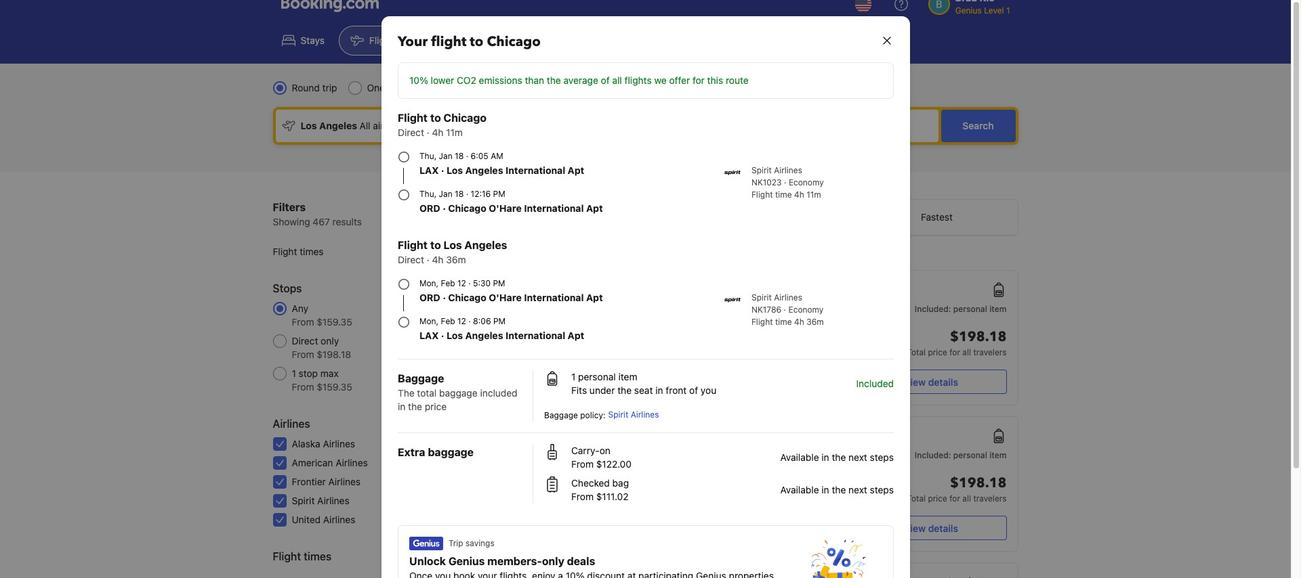 Task type: describe. For each thing, give the bounding box(es) containing it.
chicago inside thu, jan 18 · 12:16 pm ord · chicago o'hare international apt
[[448, 203, 486, 214]]

lax inside thu, jan 18 · 6:05 am lax · los angeles international apt
[[419, 165, 438, 176]]

12 for los
[[457, 316, 466, 327]]

extra
[[397, 447, 425, 459]]

1 vertical spatial tab list
[[273, 571, 506, 579]]

alaska airlines
[[292, 438, 355, 450]]

chicago inside flight to chicago direct · 4h 11m
[[443, 112, 486, 124]]

apt for thu, jan 18 · 6:05 am lax · los angeles international apt
[[567, 165, 584, 176]]

fastest button
[[856, 200, 1018, 235]]

pm inside thu, jan 18 · 12:16 pm ord · chicago o'hare international apt
[[493, 189, 505, 199]]

genius
[[448, 556, 485, 568]]

36m inside spirit airlines nk1786 · economy flight time 4h 36m
[[806, 317, 824, 327]]

unlock
[[409, 556, 446, 568]]

1 for 1 personal item fits under the seat in front of you
[[571, 371, 575, 383]]

baggage for baggage policy:
[[544, 411, 578, 421]]

american
[[292, 457, 333, 469]]

results
[[332, 216, 362, 228]]

city
[[460, 82, 476, 94]]

spirit airlines link
[[608, 410, 659, 420]]

airlines down frontier airlines
[[317, 495, 349, 507]]

10% lower co2 emissions than the average of all flights we offer for this route
[[409, 75, 748, 86]]

1 stop max from $159.35
[[292, 368, 352, 393]]

los for thu, jan 18 · 6:05 am lax · los angeles international apt
[[446, 165, 463, 176]]

view details button for 6:05 am lax . jan 18
[[856, 516, 1007, 541]]

reset for reset all
[[469, 201, 494, 213]]

all inside button
[[496, 201, 506, 213]]

trip savings
[[448, 539, 494, 549]]

international for thu, jan 18 · 12:16 pm ord · chicago o'hare international apt
[[524, 203, 584, 214]]

spirit left the checked
[[545, 468, 565, 478]]

than
[[525, 75, 544, 86]]

8:06
[[473, 316, 491, 327]]

260
[[488, 514, 506, 526]]

4h 11m
[[696, 429, 723, 439]]

mon, for ord
[[419, 279, 438, 289]]

direct only from $198.18
[[292, 335, 351, 361]]

unlock genius members-only deals
[[409, 556, 595, 568]]

personal for 6:05 am lax . jan 18
[[953, 451, 987, 461]]

item inside 1 personal item fits under the seat in front of you
[[618, 371, 637, 383]]

2 vertical spatial 11m
[[708, 429, 723, 439]]

spirit up united
[[292, 495, 315, 507]]

0 vertical spatial to
[[470, 33, 483, 51]]

you
[[700, 385, 716, 396]]

included: for 6:05 am lax . jan 18
[[915, 451, 951, 461]]

am for 1:36 am
[[816, 492, 833, 504]]

bag
[[612, 478, 629, 489]]

stays
[[301, 35, 325, 46]]

your
[[397, 33, 427, 51]]

10:55
[[588, 492, 618, 504]]

spirit airlines nk1786 · economy flight time 4h 36m
[[751, 293, 824, 327]]

12 for chicago
[[457, 279, 466, 289]]

· inside spirit airlines nk1786 · economy flight time 4h 36m
[[784, 305, 786, 315]]

carry-on from $122.00
[[571, 445, 631, 470]]

flight to los angeles direct · 4h 36m
[[397, 239, 507, 266]]

4h inside flight to chicago direct · 4h 11m
[[432, 127, 443, 138]]

flight to chicago direct · 4h 11m
[[397, 112, 486, 138]]

checked bag from $111.02
[[571, 478, 629, 503]]

1 vertical spatial times
[[304, 551, 332, 563]]

. inside . feb 12
[[608, 358, 610, 368]]

airlines down 6:05 am lax .
[[567, 321, 595, 331]]

emissions
[[479, 75, 522, 86]]

467
[[313, 216, 330, 228]]

stop
[[299, 368, 318, 380]]

airlines inside spirit airlines nk1786 · economy flight time 4h 36m
[[774, 293, 802, 303]]

best
[[596, 211, 616, 223]]

for for 6:05 am lax .
[[950, 348, 960, 358]]

steps for $111.02
[[870, 485, 894, 496]]

available in the next steps for $122.00
[[780, 452, 894, 464]]

spirit inside spirit airlines nk1023 · economy flight time 4h 11m
[[751, 165, 771, 176]]

the right than at the top left
[[546, 75, 561, 86]]

0 vertical spatial of
[[601, 75, 609, 86]]

on
[[599, 445, 610, 457]]

next for from $122.00
[[848, 452, 867, 464]]

10:55 pm
[[588, 492, 637, 504]]

jan up the 1:36 am
[[808, 445, 822, 455]]

front
[[665, 385, 686, 396]]

2 horizontal spatial only
[[685, 82, 703, 94]]

this
[[707, 75, 723, 86]]

6:05 for 6:05 am lax . jan 18
[[588, 430, 613, 443]]

we
[[654, 75, 666, 86]]

carry-
[[571, 445, 599, 457]]

showing
[[273, 216, 310, 228]]

$198.18 total price for all travelers for 6:05 am lax .
[[907, 328, 1007, 358]]

under
[[589, 385, 615, 396]]

frontier airlines
[[292, 476, 361, 488]]

your flight to chicago
[[397, 33, 540, 51]]

1 flight times from the top
[[273, 246, 324, 258]]

spirit airlines down 6:05 am lax .
[[545, 321, 595, 331]]

spirit inside spirit airlines nk1786 · economy flight time 4h 36m
[[751, 293, 771, 303]]

any from $159.35
[[292, 303, 352, 328]]

chicago right +
[[487, 33, 540, 51]]

5:30
[[473, 279, 490, 289]]

stops
[[273, 283, 302, 295]]

18 inside 6:05 am lax . jan 18
[[626, 445, 635, 455]]

nk1786
[[751, 305, 781, 315]]

$159.35 inside any from $159.35
[[317, 316, 352, 328]]

hotel
[[479, 35, 502, 46]]

in inside baggage the total baggage included in the price
[[397, 401, 405, 413]]

available in the next steps for $111.02
[[780, 485, 894, 496]]

deals
[[567, 556, 595, 568]]

spirit airlines image
[[724, 292, 740, 308]]

. up 1:36
[[804, 443, 806, 453]]

tab list containing best
[[534, 200, 1018, 237]]

. down spirit airlines nk1786 · economy flight time 4h 36m
[[801, 358, 808, 368]]

travelers for 6:05 am lax . jan 18
[[973, 494, 1007, 504]]

the up the 1:36 am
[[832, 452, 846, 464]]

flight inside flight to los angeles direct · 4h 36m
[[397, 239, 427, 251]]

to for los
[[430, 239, 441, 251]]

+
[[470, 35, 476, 46]]

reset for reset
[[481, 550, 506, 561]]

steps for $122.00
[[870, 452, 894, 464]]

12:16 for 6:05 am lax . jan 18
[[786, 430, 814, 443]]

all inside your flight to chicago dialog
[[612, 75, 622, 86]]

pm inside mon, feb 12 · 8:06 pm lax · los angeles international apt
[[493, 316, 505, 327]]

12:16 inside thu, jan 18 · 12:16 pm ord · chicago o'hare international apt
[[470, 189, 490, 199]]

spirit airlines nk1023 · economy flight time 4h 11m
[[751, 165, 824, 200]]

6:05 am lax . jan 18
[[588, 430, 635, 455]]

average
[[563, 75, 598, 86]]

$159.35 inside 1 stop max from $159.35
[[317, 382, 352, 393]]

· inside flight to chicago direct · 4h 11m
[[426, 127, 429, 138]]

angeles for thu, jan 18 · 6:05 am lax · los angeles international apt
[[465, 165, 503, 176]]

10%
[[409, 75, 428, 86]]

american airlines
[[292, 457, 368, 469]]

view details button for 6:05 am lax .
[[856, 370, 1007, 394]]

from inside any from $159.35
[[292, 316, 314, 328]]

feb for chicago
[[441, 279, 455, 289]]

flights inside your flight to chicago dialog
[[624, 75, 651, 86]]

spirit inside baggage policy: spirit airlines
[[608, 410, 628, 420]]

from inside 1 stop max from $159.35
[[292, 382, 314, 393]]

angeles for mon, feb 12 · 8:06 pm lax · los angeles international apt
[[465, 330, 503, 342]]

the right 1:36
[[832, 485, 846, 496]]

airlines inside baggage policy: spirit airlines
[[630, 410, 659, 420]]

apt for thu, jan 18 · 12:16 pm ord · chicago o'hare international apt
[[586, 203, 603, 214]]

only inside your flight to chicago dialog
[[542, 556, 564, 568]]

jan inside 6:05 am lax . jan 18
[[610, 445, 624, 455]]

12:16 for 6:05 am lax .
[[786, 284, 814, 296]]

members-
[[487, 556, 542, 568]]

details for 6:05 am lax .
[[928, 376, 958, 388]]

18 inside thu, jan 18 · 6:05 am lax · los angeles international apt
[[454, 151, 463, 161]]

trip
[[322, 82, 337, 94]]

co2
[[456, 75, 476, 86]]

price for 6:05 am lax .
[[928, 348, 947, 358]]

the inside baggage the total baggage included in the price
[[408, 401, 422, 413]]

included: personal item for 6:05 am lax . jan 18
[[915, 451, 1007, 461]]

view for 6:05 am lax . jan 18
[[904, 523, 926, 534]]

alaska
[[292, 438, 320, 450]]

in inside 1 personal item fits under the seat in front of you
[[655, 385, 663, 396]]

angeles inside flight to los angeles direct · 4h 36m
[[464, 239, 507, 251]]

thu, for lax
[[419, 151, 436, 161]]

reset button
[[481, 549, 506, 562]]

flight inside flight to chicago direct · 4h 11m
[[397, 112, 427, 124]]

view details for 6:05 am lax . jan 18
[[904, 523, 958, 534]]

$198.18 for 6:05 am lax .
[[950, 328, 1007, 346]]

flights link
[[339, 26, 410, 56]]

am for 6:05 am lax .
[[615, 284, 633, 296]]

airlines right united
[[323, 514, 355, 526]]

baggage inside baggage the total baggage included in the price
[[439, 388, 477, 399]]

view details for 6:05 am lax .
[[904, 376, 958, 388]]

thu, jan 18 · 6:05 am lax · los angeles international apt
[[419, 151, 584, 176]]

$198.18 inside direct only from $198.18
[[317, 349, 351, 361]]

direct for direct flights only
[[627, 82, 653, 94]]

1 personal item fits under the seat in front of you
[[571, 371, 716, 396]]

available for from $122.00
[[780, 452, 819, 464]]

extra baggage
[[397, 447, 473, 459]]

international for mon, feb 12 · 8:06 pm lax · los angeles international apt
[[505, 330, 565, 342]]

o'hare for mon, feb 12 · 5:30 pm ord · chicago o'hare international apt
[[488, 292, 521, 304]]

flight + hotel link
[[413, 26, 513, 56]]

max
[[320, 368, 339, 380]]

0 vertical spatial times
[[300, 246, 324, 258]]

nk1023
[[751, 178, 781, 188]]

1:36
[[790, 492, 813, 504]]

fastest
[[921, 211, 953, 223]]

direct flights only
[[627, 82, 703, 94]]

one
[[367, 82, 385, 94]]

next for from $111.02
[[848, 485, 867, 496]]

$111.02
[[596, 491, 628, 503]]

chicago inside mon, feb 12 · 5:30 pm ord · chicago o'hare international apt
[[448, 292, 486, 304]]

18 up the 1:36 am
[[824, 445, 833, 455]]

savings
[[465, 539, 494, 549]]

flights
[[369, 35, 398, 46]]

ord inside thu, jan 18 · 12:16 pm ord · chicago o'hare international apt
[[419, 203, 440, 214]]

in right 1:36
[[821, 485, 829, 496]]

direct inside flight to los angeles direct · 4h 36m
[[397, 254, 424, 266]]

airlines up american airlines
[[323, 438, 355, 450]]

airlines up alaska
[[273, 418, 310, 430]]



Task type: locate. For each thing, give the bounding box(es) containing it.
only left this
[[685, 82, 703, 94]]

baggage
[[397, 373, 444, 385], [544, 411, 578, 421]]

1 vertical spatial view details
[[904, 523, 958, 534]]

thu, inside thu, jan 18 · 6:05 am lax · los angeles international apt
[[419, 151, 436, 161]]

frontier
[[292, 476, 326, 488]]

search
[[963, 120, 994, 131]]

0 vertical spatial total
[[907, 348, 926, 358]]

ord inside mon, feb 12 · 5:30 pm ord · chicago o'hare international apt
[[419, 292, 440, 304]]

international left best
[[524, 203, 584, 214]]

economy right nk1023
[[788, 178, 824, 188]]

1 horizontal spatial 36m
[[806, 317, 824, 327]]

12 left 5:30
[[457, 279, 466, 289]]

mon, left 8:06
[[419, 316, 438, 327]]

chicago
[[487, 33, 540, 51], [443, 112, 486, 124], [448, 203, 486, 214], [448, 292, 486, 304]]

2 travelers from the top
[[973, 494, 1007, 504]]

1 vertical spatial reset
[[481, 550, 506, 561]]

genius image
[[409, 537, 443, 551], [409, 537, 443, 551], [806, 540, 866, 579], [545, 575, 578, 579], [545, 575, 578, 579], [931, 577, 990, 579]]

2 vertical spatial 12
[[629, 361, 638, 371]]

way
[[388, 82, 405, 94]]

pm
[[493, 189, 505, 199], [493, 279, 505, 289], [816, 284, 833, 296], [493, 316, 505, 327], [816, 430, 833, 443], [621, 492, 637, 504]]

2 available in the next steps from the top
[[780, 485, 894, 496]]

spirit left fits
[[545, 383, 565, 393]]

spirit up "nk1786"
[[751, 293, 771, 303]]

2 vertical spatial price
[[928, 494, 947, 504]]

reset inside reset all button
[[469, 201, 494, 213]]

1 $159.35 from the top
[[317, 316, 352, 328]]

1 vertical spatial details
[[928, 523, 958, 534]]

feb left 8:06
[[441, 316, 455, 327]]

item
[[990, 304, 1007, 314], [618, 371, 637, 383], [990, 451, 1007, 461]]

the
[[546, 75, 561, 86], [617, 385, 631, 396], [408, 401, 422, 413], [832, 452, 846, 464], [832, 485, 846, 496]]

0 horizontal spatial of
[[601, 75, 609, 86]]

6:05 inside thu, jan 18 · 6:05 am lax · los angeles international apt
[[470, 151, 488, 161]]

mon, feb 12 · 5:30 pm ord · chicago o'hare international apt
[[419, 279, 603, 304]]

baggage
[[439, 388, 477, 399], [428, 447, 473, 459]]

2 vertical spatial angeles
[[465, 330, 503, 342]]

2 vertical spatial los
[[446, 330, 463, 342]]

los for mon, feb 12 · 8:06 pm lax · los angeles international apt
[[446, 330, 463, 342]]

baggage down fits
[[544, 411, 578, 421]]

airlines up "nk1786"
[[774, 293, 802, 303]]

1087
[[484, 303, 506, 314]]

from down carry-
[[571, 459, 593, 470]]

pm inside mon, feb 12 · 5:30 pm ord · chicago o'hare international apt
[[493, 279, 505, 289]]

trip
[[448, 539, 463, 549]]

2 view details button from the top
[[856, 516, 1007, 541]]

of right average
[[601, 75, 609, 86]]

included: personal item for 6:05 am lax .
[[915, 304, 1007, 314]]

$159.35
[[317, 316, 352, 328], [317, 382, 352, 393]]

12:16 pm ord . jan 18 right "nk1786"
[[784, 284, 833, 309]]

personal inside 1 personal item fits under the seat in front of you
[[578, 371, 615, 383]]

1 vertical spatial feb
[[441, 316, 455, 327]]

total for 6:05 am lax .
[[907, 348, 926, 358]]

2 view from the top
[[904, 523, 926, 534]]

apt inside thu, jan 18 · 12:16 pm ord · chicago o'hare international apt
[[586, 203, 603, 214]]

for for 6:05 am lax . jan 18
[[950, 494, 960, 504]]

1 total from the top
[[907, 348, 926, 358]]

thu, left reset all button
[[419, 189, 436, 199]]

lax inside mon, feb 12 · 8:06 pm lax · los angeles international apt
[[419, 330, 438, 342]]

angeles inside thu, jan 18 · 6:05 am lax · los angeles international apt
[[465, 165, 503, 176]]

jan right "nk1786"
[[808, 299, 822, 309]]

2 details from the top
[[928, 523, 958, 534]]

jan
[[439, 151, 452, 161], [439, 189, 452, 199], [808, 299, 822, 309], [610, 445, 624, 455], [808, 445, 822, 455]]

1 vertical spatial next
[[848, 485, 867, 496]]

jan inside thu, jan 18 · 12:16 pm ord · chicago o'hare international apt
[[439, 189, 452, 199]]

tab list down unlock
[[273, 571, 506, 579]]

1 horizontal spatial flights
[[655, 82, 683, 94]]

international inside mon, feb 12 · 5:30 pm ord · chicago o'hare international apt
[[524, 292, 584, 304]]

1 vertical spatial baggage
[[544, 411, 578, 421]]

flight times down the showing
[[273, 246, 324, 258]]

mon, feb 12 · 8:06 pm lax · los angeles international apt
[[419, 316, 584, 342]]

1 left stop
[[292, 368, 296, 380]]

details
[[928, 376, 958, 388], [928, 523, 958, 534]]

chicago down 5:30
[[448, 292, 486, 304]]

1 vertical spatial only
[[321, 335, 339, 347]]

international left 6:05 am lax .
[[524, 292, 584, 304]]

round
[[292, 82, 320, 94]]

0 vertical spatial details
[[928, 376, 958, 388]]

0 vertical spatial item
[[990, 304, 1007, 314]]

1 horizontal spatial 11m
[[708, 429, 723, 439]]

$122.00
[[596, 459, 631, 470]]

economy for flight to chicago
[[788, 178, 824, 188]]

thu, inside thu, jan 18 · 12:16 pm ord · chicago o'hare international apt
[[419, 189, 436, 199]]

1 $198.18 total price for all travelers from the top
[[907, 328, 1007, 358]]

0 horizontal spatial 1
[[292, 368, 296, 380]]

1 vertical spatial los
[[443, 239, 462, 251]]

baggage policy: spirit airlines
[[544, 410, 659, 421]]

12 inside . feb 12
[[629, 361, 638, 371]]

policy:
[[580, 411, 605, 421]]

reset
[[469, 201, 494, 213], [481, 550, 506, 561]]

1 vertical spatial $198.18 total price for all travelers
[[907, 474, 1007, 504]]

flight
[[431, 33, 466, 51]]

thu, down flight to chicago direct · 4h 11m
[[419, 151, 436, 161]]

2 thu, from the top
[[419, 189, 436, 199]]

0 horizontal spatial baggage
[[397, 373, 444, 385]]

0 vertical spatial 11m
[[446, 127, 463, 138]]

1 vertical spatial o'hare
[[488, 292, 521, 304]]

0 horizontal spatial flights
[[624, 75, 651, 86]]

flight + hotel
[[443, 35, 502, 46]]

11m inside spirit airlines nk1023 · economy flight time 4h 11m
[[806, 190, 821, 200]]

only
[[685, 82, 703, 94], [321, 335, 339, 347], [542, 556, 564, 568]]

6:05
[[470, 151, 488, 161], [588, 284, 613, 296], [588, 430, 613, 443]]

angeles down 8:06
[[465, 330, 503, 342]]

stays link
[[270, 26, 336, 56]]

. up the under
[[608, 358, 610, 368]]

airlines up frontier airlines
[[336, 457, 368, 469]]

airlines down american airlines
[[328, 476, 361, 488]]

12
[[457, 279, 466, 289], [457, 316, 466, 327], [629, 361, 638, 371]]

0 vertical spatial flight times
[[273, 246, 324, 258]]

mon, inside mon, feb 12 · 5:30 pm ord · chicago o'hare international apt
[[419, 279, 438, 289]]

1 horizontal spatial 1
[[571, 371, 575, 383]]

thu, for ord
[[419, 189, 436, 199]]

for
[[692, 75, 704, 86], [950, 348, 960, 358], [950, 494, 960, 504]]

time for flight to los angeles
[[775, 317, 792, 327]]

o'hare
[[488, 203, 521, 214], [488, 292, 521, 304]]

o'hare inside mon, feb 12 · 5:30 pm ord · chicago o'hare international apt
[[488, 292, 521, 304]]

18
[[454, 151, 463, 161], [454, 189, 463, 199], [824, 299, 833, 309], [626, 445, 635, 455], [824, 445, 833, 455]]

0 vertical spatial $198.18
[[950, 328, 1007, 346]]

angeles up reset all on the top
[[465, 165, 503, 176]]

1 vertical spatial 11m
[[806, 190, 821, 200]]

lax inside 6:05 am lax .
[[588, 299, 603, 309]]

0 vertical spatial time
[[775, 190, 792, 200]]

times down united airlines
[[304, 551, 332, 563]]

1 o'hare from the top
[[488, 203, 521, 214]]

checked
[[571, 478, 610, 489]]

in down "the"
[[397, 401, 405, 413]]

from down the checked
[[571, 491, 593, 503]]

spirit down mon, feb 12 · 5:30 pm ord · chicago o'hare international apt
[[545, 321, 565, 331]]

18 left reset all button
[[454, 189, 463, 199]]

2 steps from the top
[[870, 485, 894, 496]]

2 vertical spatial for
[[950, 494, 960, 504]]

0 vertical spatial los
[[446, 165, 463, 176]]

included: for 6:05 am lax .
[[915, 304, 951, 314]]

2 12:16 pm ord . jan 18 from the top
[[784, 430, 833, 455]]

2 next from the top
[[848, 485, 867, 496]]

0 vertical spatial 12:16
[[470, 189, 490, 199]]

0 vertical spatial 36m
[[446, 254, 466, 266]]

0 vertical spatial view
[[904, 376, 926, 388]]

0 vertical spatial personal
[[953, 304, 987, 314]]

$198.18 total price for all travelers for 6:05 am lax . jan 18
[[907, 474, 1007, 504]]

details for 6:05 am lax . jan 18
[[928, 523, 958, 534]]

one way
[[367, 82, 405, 94]]

los inside thu, jan 18 · 6:05 am lax · los angeles international apt
[[446, 165, 463, 176]]

1 vertical spatial view details button
[[856, 516, 1007, 541]]

from down stop
[[292, 382, 314, 393]]

0 vertical spatial travelers
[[973, 348, 1007, 358]]

from down any
[[292, 316, 314, 328]]

international up thu, jan 18 · 12:16 pm ord · chicago o'hare international apt
[[505, 165, 565, 176]]

spirit airlines image
[[724, 165, 740, 181]]

direct inside flight to chicago direct · 4h 11m
[[397, 127, 424, 138]]

2 available from the top
[[780, 485, 819, 496]]

to for chicago
[[430, 112, 441, 124]]

flight inside spirit airlines nk1786 · economy flight time 4h 36m
[[751, 317, 773, 327]]

best button
[[534, 200, 695, 235]]

to inside flight to chicago direct · 4h 11m
[[430, 112, 441, 124]]

of left you
[[689, 385, 698, 396]]

personal for 6:05 am lax .
[[953, 304, 987, 314]]

2 view details from the top
[[904, 523, 958, 534]]

from inside checked bag from $111.02
[[571, 491, 593, 503]]

0 vertical spatial for
[[692, 75, 704, 86]]

1 time from the top
[[775, 190, 792, 200]]

reset all button
[[469, 199, 506, 216]]

jan left reset all button
[[439, 189, 452, 199]]

apt inside thu, jan 18 · 6:05 am lax · los angeles international apt
[[567, 165, 584, 176]]

for inside your flight to chicago dialog
[[692, 75, 704, 86]]

your flight to chicago dialog
[[365, 0, 926, 579]]

the inside 1 personal item fits under the seat in front of you
[[617, 385, 631, 396]]

6:05 inside 6:05 am lax .
[[588, 284, 613, 296]]

showing 467 results
[[273, 216, 362, 228]]

travelers for 6:05 am lax .
[[973, 348, 1007, 358]]

jan right on
[[610, 445, 624, 455]]

spirit airlines up united airlines
[[292, 495, 349, 507]]

2 vertical spatial 12:16
[[786, 430, 814, 443]]

direct for direct only from $198.18
[[292, 335, 318, 347]]

18 right spirit airlines nk1786 · economy flight time 4h 36m
[[824, 299, 833, 309]]

1 vertical spatial time
[[775, 317, 792, 327]]

0 vertical spatial view details
[[904, 376, 958, 388]]

feb up 1 personal item fits under the seat in front of you at bottom
[[612, 361, 627, 371]]

2 o'hare from the top
[[488, 292, 521, 304]]

1 included: personal item from the top
[[915, 304, 1007, 314]]

spirit up nk1023
[[751, 165, 771, 176]]

2 vertical spatial economy
[[788, 305, 823, 315]]

0 vertical spatial included: personal item
[[915, 304, 1007, 314]]

from inside direct only from $198.18
[[292, 349, 314, 361]]

0 vertical spatial mon,
[[419, 279, 438, 289]]

airlines up policy:
[[567, 383, 595, 393]]

1 vertical spatial 12
[[457, 316, 466, 327]]

12:16 pm ord . jan 18 for 6:05 am lax . jan 18
[[784, 430, 833, 455]]

1 vertical spatial angeles
[[464, 239, 507, 251]]

angeles down reset all button
[[464, 239, 507, 251]]

0 vertical spatial $198.18 total price for all travelers
[[907, 328, 1007, 358]]

2 horizontal spatial 11m
[[806, 190, 821, 200]]

from inside carry-on from $122.00
[[571, 459, 593, 470]]

0 vertical spatial view details button
[[856, 370, 1007, 394]]

6:05 for 6:05 am lax .
[[588, 284, 613, 296]]

1 vertical spatial view
[[904, 523, 926, 534]]

reset down thu, jan 18 · 6:05 am lax · los angeles international apt
[[469, 201, 494, 213]]

1 vertical spatial 36m
[[806, 317, 824, 327]]

0 vertical spatial next
[[848, 452, 867, 464]]

11m inside flight to chicago direct · 4h 11m
[[446, 127, 463, 138]]

feb for los
[[441, 316, 455, 327]]

spirit airlines
[[545, 321, 595, 331], [545, 383, 595, 393], [545, 468, 595, 478], [292, 495, 349, 507]]

0 vertical spatial available in the next steps
[[780, 452, 894, 464]]

0 vertical spatial included:
[[915, 304, 951, 314]]

o'hare down 5:30
[[488, 292, 521, 304]]

airlines down "seat"
[[630, 410, 659, 420]]

total
[[417, 388, 436, 399]]

1 travelers from the top
[[973, 348, 1007, 358]]

18 down flight to chicago direct · 4h 11m
[[454, 151, 463, 161]]

united
[[292, 514, 321, 526]]

apt for mon, feb 12 · 8:06 pm lax · los angeles international apt
[[567, 330, 584, 342]]

available for from $111.02
[[780, 485, 819, 496]]

2 flight times from the top
[[273, 551, 332, 563]]

economy right city
[[487, 82, 527, 94]]

time down "nk1786"
[[775, 317, 792, 327]]

$159.35 down max
[[317, 382, 352, 393]]

am inside 6:05 am lax .
[[615, 284, 633, 296]]

1 inside 1 stop max from $159.35
[[292, 368, 296, 380]]

ord up 1:36
[[784, 445, 801, 455]]

view
[[904, 376, 926, 388], [904, 523, 926, 534]]

feb inside mon, feb 12 · 5:30 pm ord · chicago o'hare international apt
[[441, 279, 455, 289]]

los inside mon, feb 12 · 8:06 pm lax · los angeles international apt
[[446, 330, 463, 342]]

feb inside mon, feb 12 · 8:06 pm lax · los angeles international apt
[[441, 316, 455, 327]]

2 included: from the top
[[915, 451, 951, 461]]

flights left we
[[624, 75, 651, 86]]

in right "seat"
[[655, 385, 663, 396]]

baggage for baggage
[[397, 373, 444, 385]]

from for carry-on
[[571, 459, 593, 470]]

only left deals
[[542, 556, 564, 568]]

11m
[[446, 127, 463, 138], [806, 190, 821, 200], [708, 429, 723, 439]]

1 available from the top
[[780, 452, 819, 464]]

1 vertical spatial item
[[618, 371, 637, 383]]

1 horizontal spatial baggage
[[544, 411, 578, 421]]

seat
[[634, 385, 653, 396]]

1 included: from the top
[[915, 304, 951, 314]]

ord
[[419, 203, 440, 214], [419, 292, 440, 304], [784, 299, 801, 309], [784, 445, 801, 455]]

12 left 8:06
[[457, 316, 466, 327]]

4h inside flight to los angeles direct · 4h 36m
[[432, 254, 443, 266]]

jan inside thu, jan 18 · 6:05 am lax · los angeles international apt
[[439, 151, 452, 161]]

international for thu, jan 18 · 6:05 am lax · los angeles international apt
[[505, 165, 565, 176]]

2 vertical spatial $198.18
[[950, 474, 1007, 493]]

time for flight to chicago
[[775, 190, 792, 200]]

flight
[[443, 35, 468, 46], [397, 112, 427, 124], [751, 190, 773, 200], [397, 239, 427, 251], [273, 246, 297, 258], [751, 317, 773, 327], [273, 551, 301, 563]]

1 vertical spatial to
[[430, 112, 441, 124]]

flight inside spirit airlines nk1023 · economy flight time 4h 11m
[[751, 190, 773, 200]]

airlines inside spirit airlines nk1023 · economy flight time 4h 11m
[[774, 165, 802, 176]]

4h inside spirit airlines nk1786 · economy flight time 4h 36m
[[794, 317, 804, 327]]

am for 6:05 am lax . jan 18
[[615, 430, 633, 443]]

o'hare down thu, jan 18 · 6:05 am lax · los angeles international apt
[[488, 203, 521, 214]]

ord down flight to los angeles direct · 4h 36m
[[419, 292, 440, 304]]

1 horizontal spatial tab list
[[534, 200, 1018, 237]]

1 next from the top
[[848, 452, 867, 464]]

0 vertical spatial baggage
[[439, 388, 477, 399]]

· inside flight to los angeles direct · 4h 36m
[[426, 254, 429, 266]]

1 vertical spatial baggage
[[428, 447, 473, 459]]

. feb 12
[[605, 358, 638, 371]]

filters
[[273, 201, 306, 213]]

flights left this
[[655, 82, 683, 94]]

. up $122.00
[[606, 443, 608, 453]]

1 vertical spatial included: personal item
[[915, 451, 1007, 461]]

1 inside 1 personal item fits under the seat in front of you
[[571, 371, 575, 383]]

o'hare inside thu, jan 18 · 12:16 pm ord · chicago o'hare international apt
[[488, 203, 521, 214]]

lower
[[430, 75, 454, 86]]

economy inside spirit airlines nk1786 · economy flight time 4h 36m
[[788, 305, 823, 315]]

$159.35 up direct only from $198.18
[[317, 316, 352, 328]]

economy inside spirit airlines nk1023 · economy flight time 4h 11m
[[788, 178, 824, 188]]

baggage right extra
[[428, 447, 473, 459]]

view details button
[[856, 370, 1007, 394], [856, 516, 1007, 541]]

all
[[612, 75, 622, 86], [496, 201, 506, 213], [963, 348, 971, 358], [963, 494, 971, 504]]

baggage inside baggage policy: spirit airlines
[[544, 411, 578, 421]]

2 vertical spatial 6:05
[[588, 430, 613, 443]]

2 $198.18 total price for all travelers from the top
[[907, 474, 1007, 504]]

2 vertical spatial only
[[542, 556, 564, 568]]

tab list
[[534, 200, 1018, 237], [273, 571, 506, 579]]

international for mon, feb 12 · 5:30 pm ord · chicago o'hare international apt
[[524, 292, 584, 304]]

0 horizontal spatial tab list
[[273, 571, 506, 579]]

0 vertical spatial o'hare
[[488, 203, 521, 214]]

0 vertical spatial feb
[[441, 279, 455, 289]]

the down "the"
[[408, 401, 422, 413]]

1 view details from the top
[[904, 376, 958, 388]]

fits
[[571, 385, 587, 396]]

airlines down carry-
[[567, 468, 595, 478]]

1 vertical spatial $159.35
[[317, 382, 352, 393]]

thu, jan 18 · 12:16 pm ord · chicago o'hare international apt
[[419, 189, 603, 214]]

12 inside mon, feb 12 · 5:30 pm ord · chicago o'hare international apt
[[457, 279, 466, 289]]

lax inside 6:05 am lax . jan 18
[[588, 445, 603, 455]]

spirit
[[751, 165, 771, 176], [751, 293, 771, 303], [545, 321, 565, 331], [545, 383, 565, 393], [608, 410, 628, 420], [545, 468, 565, 478], [292, 495, 315, 507]]

from for checked bag
[[571, 491, 593, 503]]

time inside spirit airlines nk1786 · economy flight time 4h 36m
[[775, 317, 792, 327]]

international inside thu, jan 18 · 6:05 am lax · los angeles international apt
[[505, 165, 565, 176]]

multi-
[[434, 82, 460, 94]]

only down any from $159.35
[[321, 335, 339, 347]]

2 $159.35 from the top
[[317, 382, 352, 393]]

multi-city
[[434, 82, 476, 94]]

4h
[[432, 127, 443, 138], [794, 190, 804, 200], [432, 254, 443, 266], [794, 317, 804, 327], [696, 429, 706, 439]]

item for 6:05 am lax . jan 18
[[990, 451, 1007, 461]]

1 for 1 stop max from $159.35
[[292, 368, 296, 380]]

route
[[725, 75, 748, 86]]

personal
[[953, 304, 987, 314], [578, 371, 615, 383], [953, 451, 987, 461]]

o'hare for thu, jan 18 · 12:16 pm ord · chicago o'hare international apt
[[488, 203, 521, 214]]

reset down savings
[[481, 550, 506, 561]]

0 vertical spatial economy
[[487, 82, 527, 94]]

0 vertical spatial 12
[[457, 279, 466, 289]]

1 vertical spatial included:
[[915, 451, 951, 461]]

from up stop
[[292, 349, 314, 361]]

view for 6:05 am lax .
[[904, 376, 926, 388]]

available
[[780, 452, 819, 464], [780, 485, 819, 496]]

international inside mon, feb 12 · 8:06 pm lax · los angeles international apt
[[505, 330, 565, 342]]

included
[[856, 378, 894, 390]]

12:16 pm ord . jan 18
[[784, 284, 833, 309], [784, 430, 833, 455]]

baggage right total on the left bottom of page
[[439, 388, 477, 399]]

1 vertical spatial travelers
[[973, 494, 1007, 504]]

airlines up nk1023
[[774, 165, 802, 176]]

$198.18 for 6:05 am lax . jan 18
[[950, 474, 1007, 493]]

2 total from the top
[[907, 494, 926, 504]]

4h inside spirit airlines nk1023 · economy flight time 4h 11m
[[794, 190, 804, 200]]

2 vertical spatial item
[[990, 451, 1007, 461]]

18 up $122.00
[[626, 445, 635, 455]]

am inside thu, jan 18 · 6:05 am lax · los angeles international apt
[[490, 151, 503, 161]]

0 vertical spatial 12:16 pm ord . jan 18
[[784, 284, 833, 309]]

spirit airlines up policy:
[[545, 383, 595, 393]]

1 horizontal spatial of
[[689, 385, 698, 396]]

1 available in the next steps from the top
[[780, 452, 894, 464]]

2 time from the top
[[775, 317, 792, 327]]

mon, for lax
[[419, 316, 438, 327]]

1 vertical spatial total
[[907, 494, 926, 504]]

0 vertical spatial available
[[780, 452, 819, 464]]

included
[[480, 388, 517, 399]]

jan down flight to chicago direct · 4h 11m
[[439, 151, 452, 161]]

0 vertical spatial baggage
[[397, 373, 444, 385]]

steps
[[870, 452, 894, 464], [870, 485, 894, 496]]

ord right "nk1786"
[[784, 299, 801, 309]]

mon, inside mon, feb 12 · 8:06 pm lax · los angeles international apt
[[419, 316, 438, 327]]

1 details from the top
[[928, 376, 958, 388]]

1
[[292, 368, 296, 380], [571, 371, 575, 383]]

1 vertical spatial 6:05
[[588, 284, 613, 296]]

reset all
[[469, 201, 506, 213]]

1 mon, from the top
[[419, 279, 438, 289]]

. right "nk1786"
[[804, 296, 806, 306]]

economy for flight to los angeles
[[788, 305, 823, 315]]

2 mon, from the top
[[419, 316, 438, 327]]

63
[[494, 335, 506, 347]]

total
[[907, 348, 926, 358], [907, 494, 926, 504]]

1 vertical spatial 12:16 pm ord . jan 18
[[784, 430, 833, 455]]

. up . feb 12
[[606, 296, 608, 306]]

of inside 1 personal item fits under the seat in front of you
[[689, 385, 698, 396]]

2 vertical spatial to
[[430, 239, 441, 251]]

feb down flight to los angeles direct · 4h 36m
[[441, 279, 455, 289]]

total for 6:05 am lax . jan 18
[[907, 494, 926, 504]]

12:16
[[470, 189, 490, 199], [786, 284, 814, 296], [786, 430, 814, 443]]

· inside spirit airlines nk1023 · economy flight time 4h 11m
[[784, 178, 786, 188]]

0 vertical spatial 6:05
[[470, 151, 488, 161]]

thu,
[[419, 151, 436, 161], [419, 189, 436, 199]]

2 included: personal item from the top
[[915, 451, 1007, 461]]

direct inside direct only from $198.18
[[292, 335, 318, 347]]

1 vertical spatial price
[[424, 401, 446, 413]]

1 thu, from the top
[[419, 151, 436, 161]]

chicago down city
[[443, 112, 486, 124]]

baggage inside baggage the total baggage included in the price
[[397, 373, 444, 385]]

. inside 6:05 am lax . jan 18
[[606, 443, 608, 453]]

1 view from the top
[[904, 376, 926, 388]]

0 vertical spatial tab list
[[534, 200, 1018, 237]]

price for 6:05 am lax . jan 18
[[928, 494, 947, 504]]

0 vertical spatial reset
[[469, 201, 494, 213]]

united airlines
[[292, 514, 355, 526]]

1 vertical spatial for
[[950, 348, 960, 358]]

18 inside thu, jan 18 · 12:16 pm ord · chicago o'hare international apt
[[454, 189, 463, 199]]

feb inside . feb 12
[[612, 361, 627, 371]]

1 vertical spatial of
[[689, 385, 698, 396]]

. inside 6:05 am lax .
[[606, 296, 608, 306]]

ord up flight to los angeles direct · 4h 36m
[[419, 203, 440, 214]]

1 up fits
[[571, 371, 575, 383]]

36m inside flight to los angeles direct · 4h 36m
[[446, 254, 466, 266]]

in up the 1:36 am
[[821, 452, 829, 464]]

los inside flight to los angeles direct · 4h 36m
[[443, 239, 462, 251]]

angeles inside mon, feb 12 · 8:06 pm lax · los angeles international apt
[[465, 330, 503, 342]]

in
[[655, 385, 663, 396], [397, 401, 405, 413], [821, 452, 829, 464], [821, 485, 829, 496]]

booking.com logo image
[[281, 0, 378, 12], [281, 0, 378, 12]]

the
[[397, 388, 414, 399]]

am inside 6:05 am lax . jan 18
[[615, 430, 633, 443]]

0 vertical spatial $159.35
[[317, 316, 352, 328]]

spirit airlines down carry-
[[545, 468, 595, 478]]

12:16 pm ord . jan 18 for 6:05 am lax .
[[784, 284, 833, 309]]

apt inside mon, feb 12 · 8:06 pm lax · los angeles international apt
[[567, 330, 584, 342]]

1 steps from the top
[[870, 452, 894, 464]]

6:05 inside 6:05 am lax . jan 18
[[588, 430, 613, 443]]

1 vertical spatial available in the next steps
[[780, 485, 894, 496]]

tab list down nk1023
[[534, 200, 1018, 237]]

1 12:16 pm ord . jan 18 from the top
[[784, 284, 833, 309]]

only inside direct only from $198.18
[[321, 335, 339, 347]]

any
[[292, 303, 308, 314]]

0 horizontal spatial only
[[321, 335, 339, 347]]

6:05 am lax .
[[588, 284, 633, 309]]

price inside baggage the total baggage included in the price
[[424, 401, 446, 413]]

from for direct only
[[292, 349, 314, 361]]

flights
[[624, 75, 651, 86], [655, 82, 683, 94]]

0 vertical spatial only
[[685, 82, 703, 94]]

1 vertical spatial flight times
[[273, 551, 332, 563]]

1 vertical spatial available
[[780, 485, 819, 496]]

item for 6:05 am lax .
[[990, 304, 1007, 314]]

time down nk1023
[[775, 190, 792, 200]]

1 view details button from the top
[[856, 370, 1007, 394]]

international down 1087
[[505, 330, 565, 342]]

direct for direct
[[698, 301, 721, 311]]

price
[[928, 348, 947, 358], [424, 401, 446, 413], [928, 494, 947, 504]]

flight times down united
[[273, 551, 332, 563]]

economy right "nk1786"
[[788, 305, 823, 315]]

international inside thu, jan 18 · 12:16 pm ord · chicago o'hare international apt
[[524, 203, 584, 214]]

offer
[[669, 75, 690, 86]]

apt for mon, feb 12 · 5:30 pm ord · chicago o'hare international apt
[[586, 292, 603, 304]]



Task type: vqa. For each thing, say whether or not it's contained in the screenshot.
16 in Popup Button
no



